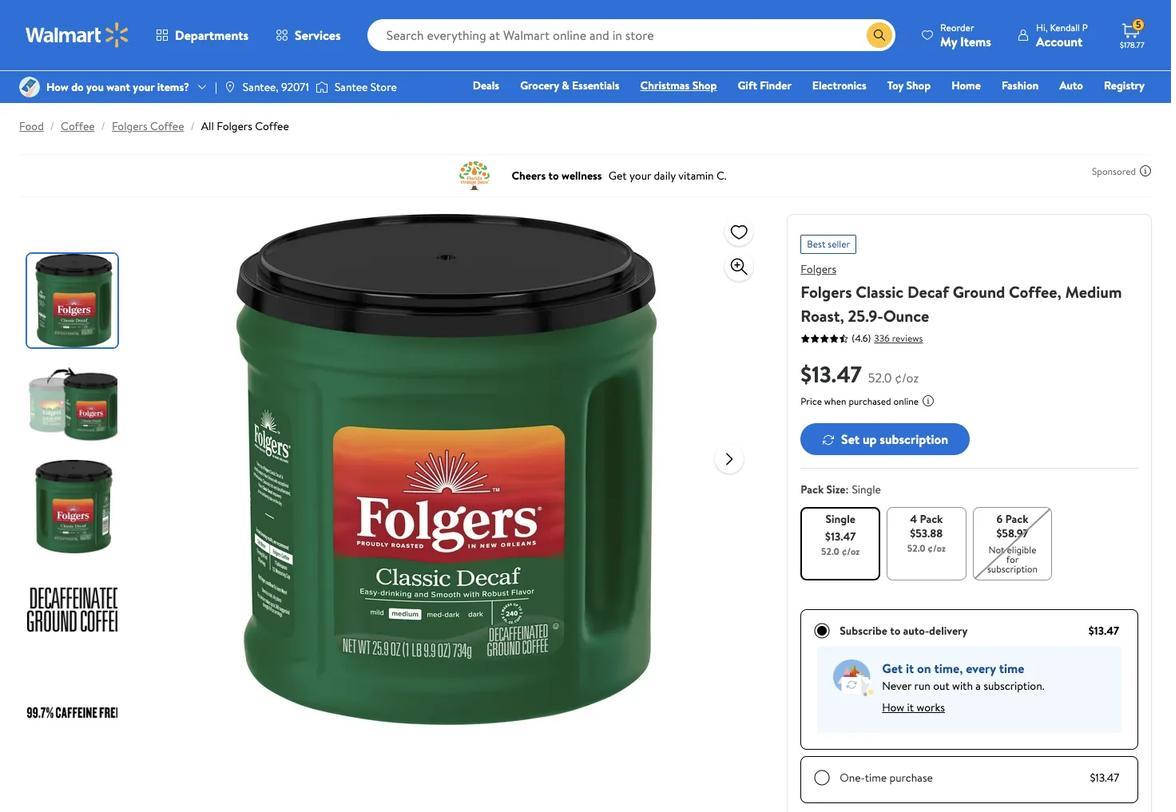 Task type: locate. For each thing, give the bounding box(es) containing it.
1 horizontal spatial pack
[[920, 511, 943, 527]]

you
[[86, 79, 104, 95]]

items?
[[157, 79, 189, 95]]

0 vertical spatial subscription
[[880, 431, 949, 448]]

registry
[[1104, 78, 1145, 93]]

2 horizontal spatial coffee
[[255, 118, 289, 134]]

zoom image modal image
[[730, 257, 749, 276]]

¢/oz inside single $13.47 52.0 ¢/oz
[[842, 545, 860, 559]]

¢/oz left "not"
[[928, 542, 946, 555]]

coffee down 'do'
[[61, 118, 95, 134]]

1 horizontal spatial ¢/oz
[[895, 369, 919, 387]]

subscribe to auto-delivery
[[840, 623, 968, 639]]

None radio
[[815, 623, 830, 639], [815, 770, 830, 786], [815, 623, 830, 639], [815, 770, 830, 786]]

52.0 up purchased at right
[[868, 369, 892, 387]]

shop for christmas shop
[[693, 78, 717, 93]]

$53.88
[[910, 526, 943, 542]]

how down "never"
[[882, 700, 905, 716]]

subscription
[[880, 431, 949, 448], [988, 563, 1038, 576]]

1 horizontal spatial time
[[999, 660, 1025, 678]]

1 horizontal spatial how
[[882, 700, 905, 716]]

one debit link
[[1015, 99, 1084, 117]]

pack inside 6 pack $58.97
[[1006, 511, 1029, 527]]

 image for santee store
[[316, 79, 328, 95]]

do
[[71, 79, 84, 95]]

0 vertical spatial time
[[999, 660, 1025, 678]]

pack size list
[[798, 504, 1142, 584]]

$13.47 inside single $13.47 52.0 ¢/oz
[[825, 529, 856, 545]]

0 vertical spatial it
[[906, 660, 914, 678]]

0 horizontal spatial pack
[[801, 482, 824, 498]]

1 shop from the left
[[693, 78, 717, 93]]

1 vertical spatial how
[[882, 700, 905, 716]]

single
[[852, 482, 881, 498], [826, 511, 856, 527]]

52.0 down "size"
[[821, 545, 840, 559]]

0 horizontal spatial how
[[46, 79, 69, 95]]

works
[[917, 700, 945, 716]]

1 coffee from the left
[[61, 118, 95, 134]]

walmart+ link
[[1090, 99, 1152, 117]]

2 horizontal spatial /
[[191, 118, 195, 134]]

every
[[966, 660, 996, 678]]

services button
[[262, 16, 354, 54]]

subscribe
[[840, 623, 888, 639]]

best seller
[[807, 237, 850, 251]]

finder
[[760, 78, 792, 93]]

/ right food link
[[50, 118, 54, 134]]

subscription inside the 'pack size' list
[[988, 563, 1038, 576]]

run
[[915, 678, 931, 694]]

coffee down items?
[[150, 118, 184, 134]]

2 horizontal spatial 52.0
[[908, 542, 926, 555]]

pack left "size"
[[801, 482, 824, 498]]

pack inside 4 pack $53.88 52.0 ¢/oz
[[920, 511, 943, 527]]

grocery & essentials link
[[513, 77, 627, 94]]

1 horizontal spatial coffee
[[150, 118, 184, 134]]

folgers classic decaf ground coffee, medium roast, 25.9-ounce - image 2 of 5 image
[[27, 357, 121, 451]]

search icon image
[[873, 29, 886, 42]]

home
[[952, 78, 981, 93]]

time up subscription.
[[999, 660, 1025, 678]]

0 horizontal spatial coffee
[[61, 118, 95, 134]]

 image right "|" on the left of page
[[224, 81, 236, 93]]

one-
[[840, 770, 865, 786]]

0 horizontal spatial /
[[50, 118, 54, 134]]

3 coffee from the left
[[255, 118, 289, 134]]

online
[[894, 395, 919, 408]]

time
[[999, 660, 1025, 678], [865, 770, 887, 786]]

5 $178.77
[[1120, 18, 1145, 50]]

coffee down santee, 92071
[[255, 118, 289, 134]]

¢/oz up online
[[895, 369, 919, 387]]

time left purchase
[[865, 770, 887, 786]]

1 horizontal spatial 52.0
[[868, 369, 892, 387]]

2 horizontal spatial pack
[[1006, 511, 1029, 527]]

0 horizontal spatial ¢/oz
[[842, 545, 860, 559]]

(4.6)
[[852, 332, 871, 345]]

pack right 4
[[920, 511, 943, 527]]

it left works
[[907, 700, 914, 716]]

hi, kendall p account
[[1036, 20, 1088, 50]]

 image right 92071
[[316, 79, 328, 95]]

0 horizontal spatial time
[[865, 770, 887, 786]]

services
[[295, 26, 341, 44]]

it left on
[[906, 660, 914, 678]]

1 horizontal spatial subscription
[[988, 563, 1038, 576]]

25.9-
[[848, 305, 883, 327]]

purchase
[[890, 770, 933, 786]]

food link
[[19, 118, 44, 134]]

food / coffee / folgers coffee / all folgers coffee
[[19, 118, 289, 134]]

6
[[997, 511, 1003, 527]]

0 horizontal spatial  image
[[19, 77, 40, 97]]

christmas
[[641, 78, 690, 93]]

1 vertical spatial single
[[826, 511, 856, 527]]

gift finder
[[738, 78, 792, 93]]

a
[[976, 678, 981, 694]]

folgers classic decaf ground coffee, medium roast, 25.9-ounce - image 4 of 5 image
[[27, 563, 121, 657]]

1 horizontal spatial  image
[[224, 81, 236, 93]]

size
[[827, 482, 846, 498]]

legal information image
[[922, 395, 935, 408]]

0 vertical spatial how
[[46, 79, 69, 95]]

0 horizontal spatial shop
[[693, 78, 717, 93]]

92071
[[281, 79, 309, 95]]

shop right toy
[[906, 78, 931, 93]]

debit
[[1049, 100, 1077, 116]]

fashion
[[1002, 78, 1039, 93]]

folgers down folgers link
[[801, 281, 852, 303]]

subscription down online
[[880, 431, 949, 448]]

up
[[863, 431, 877, 448]]

coffee
[[61, 118, 95, 134], [150, 118, 184, 134], [255, 118, 289, 134]]

how do you want your items?
[[46, 79, 189, 95]]

¢/oz down :
[[842, 545, 860, 559]]

all
[[201, 118, 214, 134]]

pack for 6 pack $58.97
[[1006, 511, 1029, 527]]

when
[[825, 395, 847, 408]]

with
[[953, 678, 973, 694]]

auto link
[[1053, 77, 1091, 94]]

p
[[1083, 20, 1088, 34]]

pack
[[801, 482, 824, 498], [920, 511, 943, 527], [1006, 511, 1029, 527]]

it
[[906, 660, 914, 678], [907, 700, 914, 716]]

 image
[[19, 77, 40, 97], [316, 79, 328, 95], [224, 81, 236, 93]]

electronics
[[813, 78, 867, 93]]

pack for 4 pack $53.88 52.0 ¢/oz
[[920, 511, 943, 527]]

52.0 down 4
[[908, 542, 926, 555]]

 image up food
[[19, 77, 40, 97]]

4 pack $53.88 52.0 ¢/oz
[[908, 511, 946, 555]]

2 horizontal spatial ¢/oz
[[928, 542, 946, 555]]

how
[[46, 79, 69, 95], [882, 700, 905, 716]]

/ left all
[[191, 118, 195, 134]]

single right :
[[852, 482, 881, 498]]

shop right christmas
[[693, 78, 717, 93]]

pack right 6
[[1006, 511, 1029, 527]]

folgers classic decaf ground coffee, medium roast, 25.9-ounce - image 3 of 5 image
[[27, 460, 121, 554]]

1 horizontal spatial shop
[[906, 78, 931, 93]]

next media item image
[[720, 449, 739, 469]]

deals link
[[466, 77, 507, 94]]

purchased
[[849, 395, 891, 408]]

pack size : single
[[801, 482, 881, 498]]

1 horizontal spatial /
[[101, 118, 105, 134]]

folgers link
[[801, 261, 837, 277]]

0 horizontal spatial subscription
[[880, 431, 949, 448]]

medium
[[1066, 281, 1122, 303]]

1 vertical spatial time
[[865, 770, 887, 786]]

hi,
[[1036, 20, 1048, 34]]

2 shop from the left
[[906, 78, 931, 93]]

&
[[562, 78, 570, 93]]

shop
[[693, 78, 717, 93], [906, 78, 931, 93]]

/ right coffee 'link'
[[101, 118, 105, 134]]

0 horizontal spatial 52.0
[[821, 545, 840, 559]]

departments button
[[142, 16, 262, 54]]

home link
[[945, 77, 988, 94]]

shop inside 'link'
[[906, 78, 931, 93]]

single down pack size : single on the bottom of page
[[826, 511, 856, 527]]

2 horizontal spatial  image
[[316, 79, 328, 95]]

|
[[215, 79, 217, 95]]

get
[[882, 660, 903, 678]]

how left 'do'
[[46, 79, 69, 95]]

one-time purchase
[[840, 770, 933, 786]]

1 vertical spatial subscription
[[988, 563, 1038, 576]]

time inside get it on time, every time never run out with a subscription. how it works
[[999, 660, 1025, 678]]

/
[[50, 118, 54, 134], [101, 118, 105, 134], [191, 118, 195, 134]]

reorder
[[941, 20, 974, 34]]

subscription down eligible
[[988, 563, 1038, 576]]

subscription.
[[984, 678, 1045, 694]]

price when purchased online
[[801, 395, 919, 408]]



Task type: vqa. For each thing, say whether or not it's contained in the screenshot.
the top How
yes



Task type: describe. For each thing, give the bounding box(es) containing it.
walmart image
[[26, 22, 129, 48]]

price
[[801, 395, 822, 408]]

folgers right all
[[217, 118, 252, 134]]

santee store
[[335, 79, 397, 95]]

subscription inside button
[[880, 431, 949, 448]]

not eligible for subscription
[[988, 543, 1038, 576]]

ad disclaimer and feedback for skylinedisplayad image
[[1139, 165, 1152, 177]]

folgers classic decaf ground coffee, medium roast, 25.9-ounce - image 5 of 5 image
[[27, 666, 121, 760]]

not
[[989, 543, 1005, 557]]

folgers folgers classic decaf ground coffee, medium roast, 25.9-ounce
[[801, 261, 1122, 327]]

set up subscription
[[841, 431, 949, 448]]

fashion link
[[995, 77, 1046, 94]]

2 coffee from the left
[[150, 118, 184, 134]]

folgers down the want
[[112, 118, 148, 134]]

delivery
[[929, 623, 968, 639]]

all folgers coffee link
[[201, 118, 289, 134]]

1 vertical spatial it
[[907, 700, 914, 716]]

Walmart Site-Wide search field
[[367, 19, 896, 51]]

your
[[133, 79, 154, 95]]

deals
[[473, 78, 500, 93]]

kendall
[[1050, 20, 1080, 34]]

reorder my items
[[941, 20, 992, 50]]

want
[[106, 79, 130, 95]]

christmas shop link
[[633, 77, 724, 94]]

52.0 inside single $13.47 52.0 ¢/oz
[[821, 545, 840, 559]]

to
[[890, 623, 901, 639]]

best
[[807, 237, 826, 251]]

one
[[1023, 100, 1047, 116]]

grocery & essentials
[[520, 78, 620, 93]]

santee, 92071
[[243, 79, 309, 95]]

auto
[[1060, 78, 1084, 93]]

santee,
[[243, 79, 279, 95]]

Search search field
[[367, 19, 896, 51]]

1 / from the left
[[50, 118, 54, 134]]

3 / from the left
[[191, 118, 195, 134]]

6 pack $58.97
[[997, 511, 1029, 542]]

how it works button
[[882, 695, 945, 721]]

toy shop
[[888, 78, 931, 93]]

 image for santee, 92071
[[224, 81, 236, 93]]

52.0 inside 4 pack $53.88 52.0 ¢/oz
[[908, 542, 926, 555]]

get it on time, every time never run out with a subscription. how it works
[[882, 660, 1045, 716]]

$58.97
[[997, 526, 1029, 542]]

how inside get it on time, every time never run out with a subscription. how it works
[[882, 700, 905, 716]]

ounce
[[883, 305, 930, 327]]

departments
[[175, 26, 249, 44]]

(4.6) 336 reviews
[[852, 331, 923, 345]]

roast,
[[801, 305, 844, 327]]

2 / from the left
[[101, 118, 105, 134]]

0 vertical spatial single
[[852, 482, 881, 498]]

set
[[841, 431, 860, 448]]

store
[[371, 79, 397, 95]]

$178.77
[[1120, 39, 1145, 50]]

classic
[[856, 281, 904, 303]]

52.0 inside $13.47 52.0 ¢/oz
[[868, 369, 892, 387]]

registry one debit
[[1023, 78, 1145, 116]]

registry link
[[1097, 77, 1152, 94]]

electronics link
[[805, 77, 874, 94]]

add to favorites list, folgers classic decaf ground coffee, medium roast, 25.9-ounce image
[[730, 222, 749, 242]]

336 reviews link
[[871, 331, 923, 345]]

essentials
[[572, 78, 620, 93]]

sponsored
[[1092, 164, 1136, 178]]

gift
[[738, 78, 757, 93]]

food
[[19, 118, 44, 134]]

4
[[910, 511, 917, 527]]

christmas shop
[[641, 78, 717, 93]]

folgers down best
[[801, 261, 837, 277]]

folgers classic decaf ground coffee, medium roast, 25.9-ounce image
[[191, 214, 703, 726]]

336
[[874, 331, 890, 345]]

santee
[[335, 79, 368, 95]]

auto-
[[903, 623, 929, 639]]

walmart+
[[1097, 100, 1145, 116]]

single inside single $13.47 52.0 ¢/oz
[[826, 511, 856, 527]]

on
[[917, 660, 931, 678]]

shop for toy shop
[[906, 78, 931, 93]]

decaf
[[908, 281, 949, 303]]

:
[[846, 482, 849, 498]]

grocery
[[520, 78, 559, 93]]

¢/oz inside $13.47 52.0 ¢/oz
[[895, 369, 919, 387]]

coffee,
[[1009, 281, 1062, 303]]

toy
[[888, 78, 904, 93]]

set up subscription button
[[801, 424, 970, 455]]

folgers classic decaf ground coffee, medium roast, 25.9-ounce - image 1 of 5 image
[[27, 254, 121, 348]]

reviews
[[892, 331, 923, 345]]

single $13.47 52.0 ¢/oz
[[821, 511, 860, 559]]

items
[[961, 32, 992, 50]]

$13.47 52.0 ¢/oz
[[801, 359, 919, 390]]

¢/oz inside 4 pack $53.88 52.0 ¢/oz
[[928, 542, 946, 555]]

account
[[1036, 32, 1083, 50]]

eligible
[[1007, 543, 1037, 557]]

folgers coffee link
[[112, 118, 184, 134]]

seller
[[828, 237, 850, 251]]

 image for how do you want your items?
[[19, 77, 40, 97]]

ground
[[953, 281, 1005, 303]]



